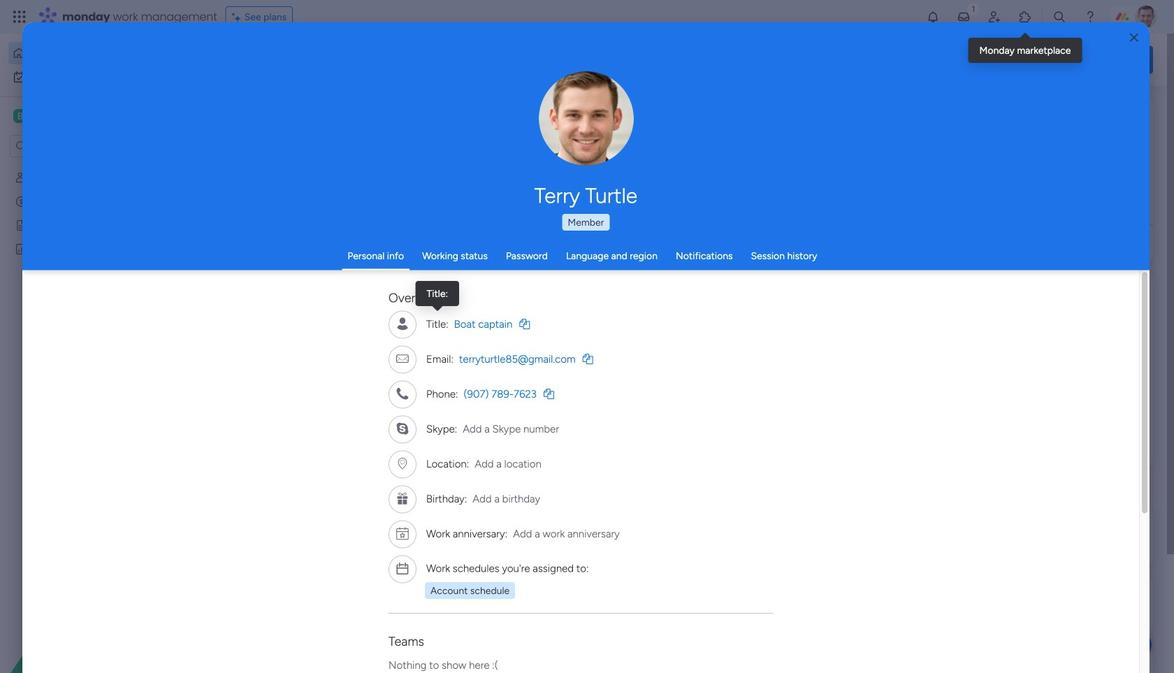 Task type: vqa. For each thing, say whether or not it's contained in the screenshot.
bottommost Copied! Icon
yes



Task type: describe. For each thing, give the bounding box(es) containing it.
2 add to favorites image from the left
[[872, 256, 886, 269]]

1 image
[[968, 1, 980, 16]]

v2 user feedback image
[[955, 52, 966, 68]]

remove from favorites image
[[643, 256, 657, 269]]

getting started element
[[944, 509, 1153, 565]]

0 horizontal spatial lottie animation element
[[0, 532, 178, 673]]

public board image for second add to favorites image
[[691, 255, 706, 271]]

0 vertical spatial lottie animation element
[[548, 34, 941, 87]]

contact sales element
[[944, 644, 1153, 673]]

v2 bolt switch image
[[1064, 52, 1072, 67]]

0 horizontal spatial lottie animation image
[[0, 532, 178, 673]]

monday marketplace image
[[1019, 10, 1033, 24]]

dapulse x slim image
[[1132, 101, 1149, 118]]

public board image for second add to favorites image from right
[[233, 255, 249, 271]]

templates image image
[[956, 281, 1141, 378]]

0 horizontal spatial copied! image
[[520, 319, 530, 329]]

component image for second add to favorites image from right public board icon
[[233, 277, 246, 290]]

help center element
[[944, 577, 1153, 633]]

workspace image
[[13, 108, 27, 124]]

invite members image
[[988, 10, 1002, 24]]

component image for public board icon associated with second add to favorites image
[[691, 277, 703, 290]]



Task type: locate. For each thing, give the bounding box(es) containing it.
copied! image
[[583, 354, 593, 364]]

list box
[[0, 163, 178, 450]]

2 horizontal spatial public board image
[[691, 255, 706, 271]]

update feed image
[[957, 10, 971, 24]]

search everything image
[[1053, 10, 1067, 24]]

terry turtle image
[[1135, 6, 1158, 28]]

0 vertical spatial lottie animation image
[[548, 34, 941, 87]]

0 horizontal spatial component image
[[233, 277, 246, 290]]

component image
[[233, 277, 246, 290], [462, 277, 475, 290], [691, 277, 703, 290]]

1 vertical spatial lottie animation element
[[0, 532, 178, 673]]

1 add to favorites image from the left
[[415, 256, 429, 269]]

2 horizontal spatial component image
[[691, 277, 703, 290]]

copied! image
[[520, 319, 530, 329], [544, 389, 554, 399]]

1 horizontal spatial public board image
[[233, 255, 249, 271]]

add to favorites image
[[415, 256, 429, 269], [872, 256, 886, 269]]

quick search results list box
[[216, 131, 910, 487]]

1 horizontal spatial lottie animation element
[[548, 34, 941, 87]]

select product image
[[13, 10, 27, 24]]

3 component image from the left
[[691, 277, 703, 290]]

1 component image from the left
[[233, 277, 246, 290]]

help image
[[1084, 10, 1098, 24]]

1 horizontal spatial component image
[[462, 277, 475, 290]]

0 vertical spatial copied! image
[[520, 319, 530, 329]]

1 horizontal spatial add to favorites image
[[872, 256, 886, 269]]

1 vertical spatial lottie animation image
[[0, 532, 178, 673]]

option
[[0, 165, 178, 168]]

public board image
[[15, 219, 28, 232], [233, 255, 249, 271], [691, 255, 706, 271]]

0 horizontal spatial add to favorites image
[[415, 256, 429, 269]]

1 horizontal spatial lottie animation image
[[548, 34, 941, 87]]

lottie animation element
[[548, 34, 941, 87], [0, 532, 178, 673]]

notifications image
[[926, 10, 940, 24]]

lottie animation image
[[548, 34, 941, 87], [0, 532, 178, 673]]

2 component image from the left
[[462, 277, 475, 290]]

see plans image
[[232, 9, 244, 25]]

add to favorites image
[[415, 427, 429, 441]]

public board image
[[462, 255, 477, 271]]

1 horizontal spatial copied! image
[[544, 389, 554, 399]]

0 horizontal spatial public board image
[[15, 219, 28, 232]]

1 vertical spatial copied! image
[[544, 389, 554, 399]]

public dashboard image
[[15, 243, 28, 256]]

component image for public board image
[[462, 277, 475, 290]]

close image
[[1130, 33, 1139, 43]]



